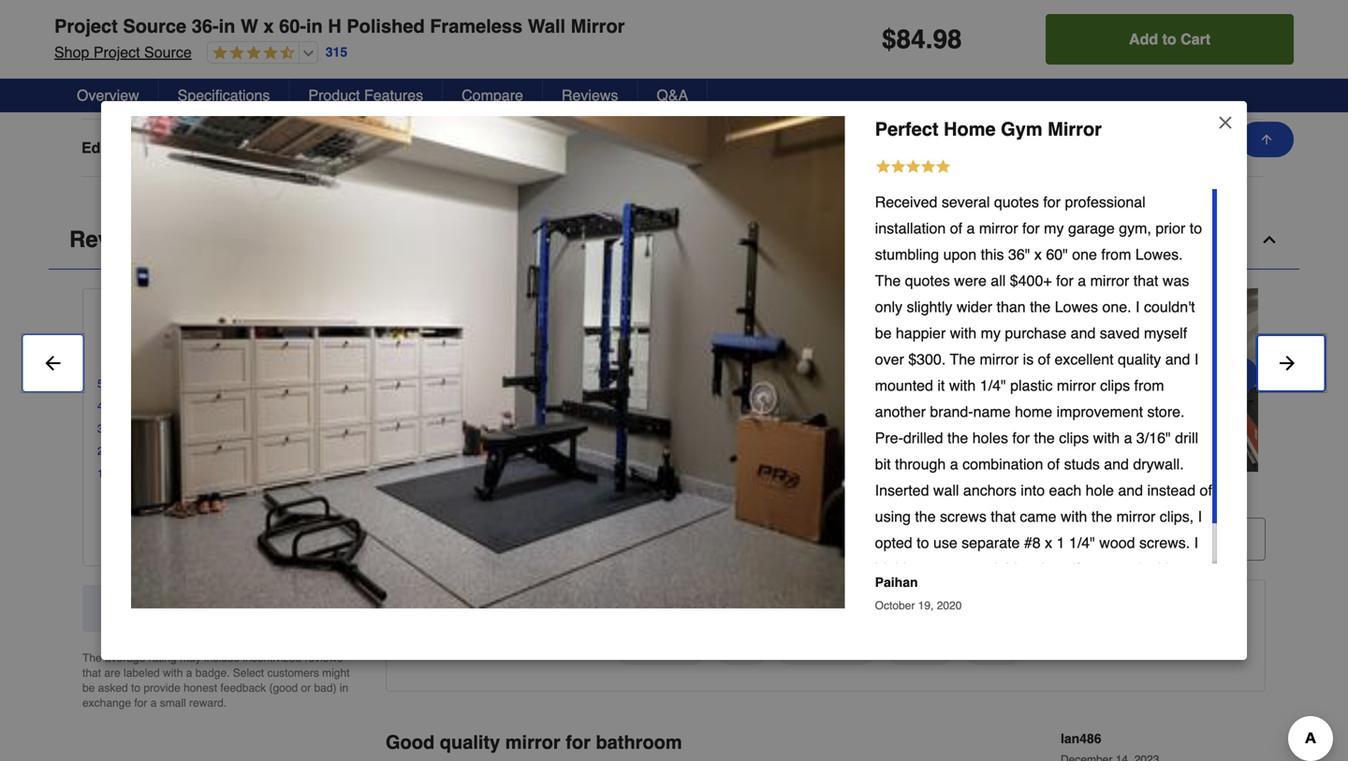 Task type: describe. For each thing, give the bounding box(es) containing it.
opted
[[876, 534, 913, 552]]

hole
[[1086, 482, 1115, 499]]

i left arrow right icon
[[1195, 351, 1199, 368]]

edge type
[[81, 139, 156, 156]]

compare button
[[443, 79, 543, 112]]

separate
[[962, 534, 1021, 552]]

1 horizontal spatial that
[[991, 508, 1016, 526]]

1 horizontal spatial polished
[[347, 15, 425, 37]]

rating
[[149, 652, 177, 665]]

1 horizontal spatial home
[[1016, 403, 1053, 421]]

the down brand-
[[948, 429, 969, 447]]

filter image
[[417, 532, 432, 547]]

another
[[876, 403, 926, 421]]

couldn't
[[1145, 298, 1196, 316]]

36-
[[192, 15, 219, 37]]

a inside write a review button
[[208, 521, 216, 539]]

using
[[876, 508, 911, 526]]

mirror up 36"
[[980, 220, 1019, 237]]

hide filters
[[436, 531, 518, 548]]

1 cell from the left
[[787, 24, 941, 43]]

1 vertical spatial clips
[[1060, 429, 1090, 447]]

be inside received several quotes for professional installation of a mirror for my garage gym, prior to stumbling upon this 36" x 60" one from lowes. the quotes were all $400+ for a mirror that was only slightly wider than the lowes one. i couldn't be happier with my purchase and saved myself over $300. the mirror is of excellent quality and i mounted it with 1/4" plastic mirror clips from another brand-name home improvement store. pre-drilled the holes for the clips with a 3/16" drill bit through a combination of studs and drywall. inserted wall anchors into each hole and instead of using the screws that came with the mirror clips, i opted to use separate #8 x 1 1/4" wood screws. i highly recommend this mirror if you are looking to use it for a home gym!
[[876, 325, 892, 342]]

1 vertical spatial this
[[1002, 561, 1025, 578]]

of inside the 4.5 out of 5 315 review s
[[291, 307, 307, 328]]

a down 'may'
[[186, 667, 192, 680]]

be inside 'the average rating may include incentivized reviews that are labeled with a badge. select customers might be asked to provide honest feedback (good or bad) in exchange for a small reward.'
[[82, 682, 95, 695]]

0 vertical spatial reviews button
[[543, 79, 638, 112]]

wall for second wall cell from left
[[520, 25, 548, 42]]

4.5 out of 5 315 review s
[[182, 307, 322, 347]]

or
[[301, 682, 311, 695]]

write
[[166, 521, 204, 539]]

stumbling
[[876, 246, 940, 263]]

1 vertical spatial reviews button
[[49, 211, 1300, 270]]

arrow left image
[[42, 352, 64, 374]]

lowes.
[[1136, 246, 1184, 263]]

$400+
[[1011, 272, 1053, 289]]

5%
[[325, 467, 341, 480]]

paihan october 19, 2020
[[876, 575, 962, 613]]

frame material
[[81, 82, 187, 99]]

reviews for bottommost reviews button
[[69, 227, 159, 252]]

add to cart
[[1130, 30, 1211, 48]]

and up hole at the bottom right of the page
[[1105, 456, 1130, 473]]

0 vertical spatial use
[[934, 534, 958, 552]]

installation
[[876, 220, 946, 237]]

star for 3 star
[[107, 422, 127, 435]]

0 horizontal spatial 1
[[97, 467, 104, 480]]

for up "60""
[[1044, 193, 1061, 211]]

the up combination
[[1035, 429, 1055, 447]]

small
[[160, 697, 186, 710]]

hide
[[436, 531, 468, 548]]

the up purchase
[[1030, 298, 1051, 316]]

clips,
[[1160, 508, 1195, 526]]

315 inside the 4.5 out of 5 315 review s
[[182, 332, 204, 347]]

mirror down liked
[[506, 732, 561, 753]]

received
[[876, 193, 938, 211]]

.
[[926, 24, 933, 54]]

0 horizontal spatial x
[[264, 15, 274, 37]]

0 vertical spatial clips
[[1101, 377, 1131, 394]]

feedback
[[221, 682, 266, 695]]

0 vertical spatial source
[[123, 15, 187, 37]]

mirror left is
[[980, 351, 1019, 368]]

$
[[882, 24, 897, 54]]

perfect
[[876, 118, 939, 140]]

wall right frameless
[[528, 15, 566, 37]]

0 vertical spatial 4.5 stars image
[[208, 45, 295, 62]]

0 vertical spatial customer
[[415, 488, 485, 506]]

the inside 'the average rating may include incentivized reviews that are labeled with a badge. select customers might be asked to provide honest feedback (good or bad) in exchange for a small reward.'
[[82, 652, 102, 665]]

the right using
[[916, 508, 936, 526]]

%
[[135, 600, 149, 617]]

holes
[[973, 429, 1009, 447]]

2 no frame from the left
[[520, 82, 581, 99]]

1 no frame cell from the left
[[253, 81, 407, 100]]

than
[[997, 298, 1026, 316]]

one
[[1073, 246, 1098, 263]]

write a review
[[166, 521, 272, 539]]

93 % recommend this product
[[119, 600, 320, 617]]

1 horizontal spatial s
[[541, 488, 549, 506]]

highly
[[876, 561, 915, 578]]

arrow up image
[[1260, 132, 1275, 147]]

include
[[204, 652, 240, 665]]

honest
[[184, 682, 217, 695]]

4
[[97, 400, 104, 413]]

0 horizontal spatial it
[[904, 587, 911, 604]]

i right one.
[[1136, 298, 1140, 316]]

plastic
[[1011, 377, 1053, 394]]

2020
[[937, 600, 962, 613]]

good
[[386, 732, 435, 753]]

cart
[[1181, 30, 1211, 48]]

1 polished cell from the left
[[253, 139, 407, 157]]

wall
[[934, 482, 960, 499]]

to right opted
[[917, 534, 930, 552]]

and down myself
[[1166, 351, 1191, 368]]

1 vertical spatial my
[[981, 325, 1001, 342]]

315 customer review s
[[386, 488, 549, 506]]

wood
[[1100, 534, 1136, 552]]

are inside 'the average rating may include incentivized reviews that are labeled with a badge. select customers might be asked to provide honest feedback (good or bad) in exchange for a small reward.'
[[104, 667, 121, 680]]

and right hole at the bottom right of the page
[[1119, 482, 1144, 499]]

2
[[97, 445, 104, 458]]

10%
[[318, 400, 341, 413]]

a down several
[[967, 220, 976, 237]]

review inside the 4.5 out of 5 315 review s
[[207, 332, 250, 347]]

good quality mirror for bathroom
[[386, 732, 683, 753]]

5 inside the 4.5 out of 5 315 review s
[[312, 307, 322, 328]]

arrow right image
[[1277, 352, 1299, 374]]

0 horizontal spatial mirror
[[571, 15, 625, 37]]

a right 19,
[[937, 587, 946, 604]]

1 no from the left
[[253, 82, 272, 99]]

0 vertical spatial this
[[981, 246, 1005, 263]]

of right is
[[1039, 351, 1051, 368]]

a left 3/16"
[[1125, 429, 1133, 447]]

incentivized
[[243, 652, 302, 665]]

specifications
[[178, 87, 270, 104]]

excellent
[[1055, 351, 1114, 368]]

wall for 1st wall cell from left
[[253, 25, 281, 42]]

84
[[897, 24, 926, 54]]

93
[[119, 600, 135, 617]]

october
[[876, 600, 916, 613]]

4 star
[[97, 400, 127, 413]]

home
[[944, 118, 996, 140]]

3% for 2
[[325, 445, 341, 458]]

1 vertical spatial type
[[122, 139, 156, 156]]

was
[[1163, 272, 1190, 289]]

1 horizontal spatial my
[[1045, 220, 1065, 237]]

specifications button
[[159, 79, 290, 112]]

2 horizontal spatial polished
[[787, 139, 844, 156]]

with inside 'the average rating may include incentivized reviews that are labeled with a badge. select customers might be asked to provide honest feedback (good or bad) in exchange for a small reward.'
[[163, 667, 183, 680]]

screws.
[[1140, 534, 1191, 552]]

$300.
[[909, 351, 946, 368]]

several
[[942, 193, 991, 211]]

for up 36"
[[1023, 220, 1040, 237]]

store.
[[1148, 403, 1185, 421]]

drilled
[[904, 429, 944, 447]]

0 vertical spatial quotes
[[995, 193, 1040, 211]]

3 no frame from the left
[[787, 82, 848, 99]]

1 vertical spatial 1/4"
[[1070, 534, 1096, 552]]

1 horizontal spatial it
[[938, 377, 946, 394]]

shop project source
[[54, 44, 192, 61]]

a down provide on the bottom left of page
[[151, 697, 157, 710]]

received several quotes for professional installation of a mirror for my garage gym, prior to stumbling upon this 36" x 60" one from lowes. the quotes were all $400+ for a mirror that was only slightly wider than the lowes one. i couldn't be happier with my purchase and saved myself over $300. the mirror is of excellent quality and i mounted it with 1/4" plastic mirror clips from another brand-name home improvement store. pre-drilled the holes for the clips with a 3/16" drill bit through a combination of studs and drywall. inserted wall anchors into each hole and instead of using the screws that came with the mirror clips, i opted to use separate #8 x 1 1/4" wood screws. i highly recommend this mirror if you are looking to use it for a home gym!
[[876, 193, 1213, 604]]

recommend
[[919, 561, 998, 578]]

2 wall cell from the left
[[520, 24, 674, 43]]

came
[[1020, 508, 1057, 526]]

1 vertical spatial project
[[93, 44, 140, 61]]

1 horizontal spatial mirror
[[1048, 118, 1103, 140]]

1 vertical spatial use
[[876, 587, 900, 604]]

garage
[[1069, 220, 1115, 237]]

to inside button
[[1163, 30, 1177, 48]]

exchange
[[82, 697, 131, 710]]

are inside received several quotes for professional installation of a mirror for my garage gym, prior to stumbling upon this 36" x 60" one from lowes. the quotes were all $400+ for a mirror that was only slightly wider than the lowes one. i couldn't be happier with my purchase and saved myself over $300. the mirror is of excellent quality and i mounted it with 1/4" plastic mirror clips from another brand-name home improvement store. pre-drilled the holes for the clips with a 3/16" drill bit through a combination of studs and drywall. inserted wall anchors into each hole and instead of using the screws that came with the mirror clips, i opted to use separate #8 x 1 1/4" wood screws. i highly recommend this mirror if you are looking to use it for a home gym!
[[1113, 561, 1135, 578]]

average
[[105, 652, 146, 665]]

(good
[[269, 682, 298, 695]]

wider
[[957, 298, 993, 316]]

badge.
[[196, 667, 230, 680]]

for inside 'the average rating may include incentivized reviews that are labeled with a badge. select customers might be asked to provide honest feedback (good or bad) in exchange for a small reward.'
[[134, 697, 147, 710]]

1 wall cell from the left
[[253, 24, 407, 43]]

brand-
[[931, 403, 974, 421]]

reward.
[[189, 697, 227, 710]]

that inside 'the average rating may include incentivized reviews that are labeled with a badge. select customers might be asked to provide honest feedback (good or bad) in exchange for a small reward.'
[[82, 667, 101, 680]]

2 horizontal spatial the
[[950, 351, 976, 368]]

quality inside received several quotes for professional installation of a mirror for my garage gym, prior to stumbling upon this 36" x 60" one from lowes. the quotes were all $400+ for a mirror that was only slightly wider than the lowes one. i couldn't be happier with my purchase and saved myself over $300. the mirror is of excellent quality and i mounted it with 1/4" plastic mirror clips from another brand-name home improvement store. pre-drilled the holes for the clips with a 3/16" drill bit through a combination of studs and drywall. inserted wall anchors into each hole and instead of using the screws that came with the mirror clips, i opted to use separate #8 x 1 1/4" wood screws. i highly recommend this mirror if you are looking to use it for a home gym!
[[1119, 351, 1162, 368]]

1 horizontal spatial x
[[1035, 246, 1042, 263]]

frame for 1st no frame cell from right
[[810, 82, 848, 99]]

60-
[[279, 15, 306, 37]]

product features button
[[290, 79, 443, 112]]

happier
[[896, 325, 946, 342]]

2 no from the left
[[520, 82, 539, 99]]

3 no from the left
[[787, 82, 806, 99]]

0 horizontal spatial in
[[219, 15, 235, 37]]

0 horizontal spatial polished
[[253, 139, 310, 156]]

provide
[[144, 682, 181, 695]]

anchors
[[964, 482, 1017, 499]]

for left bathroom
[[566, 732, 591, 753]]

is
[[1024, 351, 1034, 368]]

inserted
[[876, 482, 930, 499]]

of right instead
[[1200, 482, 1213, 499]]

reviews for reviews button to the top
[[562, 87, 619, 104]]

if
[[1073, 561, 1080, 578]]



Task type: vqa. For each thing, say whether or not it's contained in the screenshot.
chevron right icon for the right the lighting & ceiling fans 'LINK'
no



Task type: locate. For each thing, give the bounding box(es) containing it.
of up upon
[[951, 220, 963, 237]]

2 horizontal spatial in
[[340, 682, 349, 695]]

2 horizontal spatial x
[[1046, 534, 1053, 552]]

of left studs
[[1048, 456, 1061, 473]]

customer
[[415, 488, 485, 506], [406, 600, 476, 617], [439, 643, 504, 661]]

beveled cell
[[520, 139, 674, 157]]

and up excellent
[[1071, 325, 1096, 342]]

quality down the saved
[[1119, 351, 1162, 368]]

0 vertical spatial my
[[1045, 220, 1065, 237]]

quality
[[1119, 351, 1162, 368], [440, 732, 500, 753]]

0 horizontal spatial s
[[250, 332, 257, 347]]

0 vertical spatial type
[[81, 25, 115, 42]]

1 vertical spatial s
[[541, 488, 549, 506]]

shop
[[54, 44, 89, 61]]

star
[[107, 377, 127, 391], [107, 400, 127, 413], [107, 422, 127, 435], [107, 467, 127, 480]]

s inside the 4.5 out of 5 315 review s
[[250, 332, 257, 347]]

paihan
[[876, 575, 919, 590]]

1 vertical spatial the
[[950, 351, 976, 368]]

wall cell
[[253, 24, 407, 43], [520, 24, 674, 43]]

3
[[97, 422, 104, 435]]

5 right out
[[312, 307, 322, 328]]

2 frame from the left
[[543, 82, 581, 99]]

q&a
[[657, 87, 689, 104]]

0 vertical spatial the
[[876, 272, 901, 289]]

name
[[974, 403, 1011, 421]]

0 vertical spatial 5
[[312, 307, 322, 328]]

clips up studs
[[1060, 429, 1090, 447]]

no frame cell up 'beveled' cell
[[520, 81, 674, 100]]

for
[[1044, 193, 1061, 211], [1023, 220, 1040, 237], [1057, 272, 1074, 289], [1013, 429, 1030, 447], [916, 587, 933, 604], [134, 697, 147, 710], [566, 732, 591, 753]]

0 vertical spatial be
[[876, 325, 892, 342]]

quotes up the slightly
[[906, 272, 951, 289]]

2 vertical spatial that
[[82, 667, 101, 680]]

0 vertical spatial from
[[1102, 246, 1132, 263]]

filters
[[473, 531, 518, 548]]

3 star from the top
[[107, 422, 127, 435]]

1 vertical spatial customer
[[406, 600, 476, 617]]

i right screws. at right bottom
[[1195, 534, 1199, 552]]

that up the asked
[[82, 667, 101, 680]]

1 horizontal spatial use
[[934, 534, 958, 552]]

1 vertical spatial review
[[489, 488, 541, 506]]

project up frame
[[93, 44, 140, 61]]

1 star from the top
[[107, 377, 127, 391]]

customer for customer liked
[[439, 643, 504, 661]]

1 horizontal spatial in
[[306, 15, 323, 37]]

1 vertical spatial 4.5 stars image
[[116, 303, 221, 331]]

labeled
[[124, 667, 160, 680]]

0 horizontal spatial the
[[82, 652, 102, 665]]

$ 84 . 98
[[882, 24, 963, 54]]

2 3% from the top
[[325, 445, 341, 458]]

for left 2020 at the bottom right of the page
[[916, 587, 933, 604]]

mirror up one.
[[1091, 272, 1130, 289]]

0 vertical spatial it
[[938, 377, 946, 394]]

are up the asked
[[104, 667, 121, 680]]

1 horizontal spatial 1
[[1057, 534, 1066, 552]]

frame
[[81, 82, 126, 99]]

to inside 'the average rating may include incentivized reviews that are labeled with a badge. select customers might be asked to provide honest feedback (good or bad) in exchange for a small reward.'
[[131, 682, 141, 695]]

perfect home gym mirror
[[876, 118, 1103, 140]]

star for 4 star
[[107, 400, 127, 413]]

no frame cell down h
[[253, 81, 407, 100]]

add
[[1130, 30, 1159, 48]]

mirror left if
[[1030, 561, 1069, 578]]

0 horizontal spatial 315
[[182, 332, 204, 347]]

1/4" up if
[[1070, 534, 1096, 552]]

0 horizontal spatial use
[[876, 587, 900, 604]]

2 horizontal spatial 315
[[386, 488, 411, 506]]

1 frame from the left
[[276, 82, 314, 99]]

1 3% from the top
[[325, 422, 341, 435]]

0 horizontal spatial home
[[950, 587, 987, 604]]

3 star
[[97, 422, 127, 435]]

polished cell down product
[[253, 139, 407, 157]]

i
[[1136, 298, 1140, 316], [1195, 351, 1199, 368], [1199, 508, 1203, 526], [1195, 534, 1199, 552]]

saved
[[1100, 325, 1140, 342]]

for right holes
[[1013, 429, 1030, 447]]

this left 36"
[[981, 246, 1005, 263]]

be up exchange
[[82, 682, 95, 695]]

my down wider at right top
[[981, 325, 1001, 342]]

no frame cell
[[253, 81, 407, 100], [520, 81, 674, 100], [787, 81, 941, 100]]

0 vertical spatial s
[[250, 332, 257, 347]]

2 star from the top
[[107, 400, 127, 413]]

3%
[[325, 422, 341, 435], [325, 445, 341, 458]]

1 horizontal spatial no frame cell
[[520, 81, 674, 100]]

for down "60""
[[1057, 272, 1074, 289]]

2 horizontal spatial that
[[1134, 272, 1159, 289]]

star for 1 star
[[107, 467, 127, 480]]

product
[[270, 600, 320, 617]]

315 for 315
[[326, 45, 348, 60]]

1 horizontal spatial wall cell
[[520, 24, 674, 43]]

are
[[1113, 561, 1135, 578], [104, 667, 121, 680]]

the up only
[[876, 272, 901, 289]]

that down lowes.
[[1134, 272, 1159, 289]]

s up hide filters button
[[541, 488, 549, 506]]

over
[[876, 351, 905, 368]]

customer for customer sentiment
[[406, 600, 476, 617]]

2 vertical spatial this
[[242, 600, 265, 617]]

pre-
[[876, 429, 904, 447]]

0 horizontal spatial frame
[[276, 82, 314, 99]]

home
[[1016, 403, 1053, 421], [950, 587, 987, 604]]

purchase
[[1006, 325, 1067, 342]]

1 horizontal spatial no frame
[[520, 82, 581, 99]]

quotes
[[995, 193, 1040, 211], [906, 272, 951, 289]]

recommend
[[153, 600, 238, 617]]

1 vertical spatial mirror
[[1048, 118, 1103, 140]]

0 vertical spatial 1/4"
[[981, 377, 1007, 394]]

through
[[896, 456, 946, 473]]

4.5 stars image down the w
[[208, 45, 295, 62]]

no
[[253, 82, 272, 99], [520, 82, 539, 99], [787, 82, 806, 99]]

0 horizontal spatial quotes
[[906, 272, 951, 289]]

polished cell up received
[[787, 139, 941, 157]]

1/4" up name
[[981, 377, 1007, 394]]

0 horizontal spatial type
[[81, 25, 115, 42]]

a
[[967, 220, 976, 237], [1078, 272, 1087, 289], [1125, 429, 1133, 447], [951, 456, 959, 473], [208, 521, 216, 539], [937, 587, 946, 604], [186, 667, 192, 680], [151, 697, 157, 710]]

1 vertical spatial it
[[904, 587, 911, 604]]

arrow right image
[[1234, 364, 1249, 387]]

1 horizontal spatial cell
[[1054, 24, 1208, 43]]

1 vertical spatial 1
[[1057, 534, 1066, 552]]

polystyrene cell
[[1054, 81, 1208, 100]]

no frame cell down $
[[787, 81, 941, 100]]

material
[[131, 82, 187, 99]]

review for write a review
[[220, 521, 272, 539]]

clips up improvement
[[1101, 377, 1131, 394]]

1 horizontal spatial polished cell
[[787, 139, 941, 157]]

2 cell from the left
[[1054, 24, 1208, 43]]

compare
[[462, 87, 524, 104]]

polished down product
[[253, 139, 310, 156]]

the average rating may include incentivized reviews that are labeled with a badge. select customers might be asked to provide honest feedback (good or bad) in exchange for a small reward.
[[82, 652, 350, 710]]

star up 4 star
[[107, 377, 127, 391]]

may
[[180, 652, 201, 665]]

it up brand-
[[938, 377, 946, 394]]

from right one
[[1102, 246, 1132, 263]]

1 vertical spatial 5
[[97, 377, 104, 391]]

1 vertical spatial quality
[[440, 732, 500, 753]]

0 horizontal spatial my
[[981, 325, 1001, 342]]

quality right good
[[440, 732, 500, 753]]

0 vertical spatial 1
[[97, 467, 104, 480]]

1 vertical spatial source
[[144, 44, 192, 61]]

1 vertical spatial that
[[991, 508, 1016, 526]]

q&a button
[[638, 79, 708, 112]]

close image
[[1217, 113, 1236, 132]]

studs
[[1065, 456, 1100, 473]]

cell
[[787, 24, 941, 43], [1054, 24, 1208, 43]]

with down wider at right top
[[951, 325, 977, 342]]

source up shop project source
[[123, 15, 187, 37]]

customers
[[267, 667, 319, 680]]

the left average
[[82, 652, 102, 665]]

36"
[[1009, 246, 1031, 263]]

polystyrene
[[1054, 82, 1132, 99]]

with down the each
[[1061, 508, 1088, 526]]

reviews
[[305, 652, 343, 665]]

beveled
[[520, 139, 574, 156]]

for down provide on the bottom left of page
[[134, 697, 147, 710]]

3 no frame cell from the left
[[787, 81, 941, 100]]

0 horizontal spatial no frame
[[253, 82, 314, 99]]

polished right h
[[347, 15, 425, 37]]

0 horizontal spatial no
[[253, 82, 272, 99]]

0 horizontal spatial no frame cell
[[253, 81, 407, 100]]

combination
[[963, 456, 1044, 473]]

2 vertical spatial the
[[82, 652, 102, 665]]

1 horizontal spatial no
[[520, 82, 539, 99]]

reviews down the edge type
[[69, 227, 159, 252]]

#8
[[1025, 534, 1041, 552]]

0 vertical spatial 3%
[[325, 422, 341, 435]]

x right #8
[[1046, 534, 1053, 552]]

home down plastic
[[1016, 403, 1053, 421]]

in left h
[[306, 15, 323, 37]]

sentiment
[[480, 600, 552, 617]]

review right write
[[220, 521, 272, 539]]

of
[[951, 220, 963, 237], [291, 307, 307, 328], [1039, 351, 1051, 368], [1048, 456, 1061, 473], [1200, 482, 1213, 499]]

reviews
[[562, 87, 619, 104], [69, 227, 159, 252]]

a right write
[[208, 521, 216, 539]]

3% up 5%
[[325, 445, 341, 458]]

star right 4
[[107, 400, 127, 413]]

315
[[326, 45, 348, 60], [182, 332, 204, 347], [386, 488, 411, 506]]

0 horizontal spatial 1/4"
[[981, 377, 1007, 394]]

the down hole at the bottom right of the page
[[1092, 508, 1113, 526]]

1 vertical spatial home
[[950, 587, 987, 604]]

with
[[951, 325, 977, 342], [950, 377, 976, 394], [1094, 429, 1120, 447], [1061, 508, 1088, 526], [163, 667, 183, 680]]

2 horizontal spatial no
[[787, 82, 806, 99]]

mirror up wood
[[1117, 508, 1156, 526]]

1 right #8
[[1057, 534, 1066, 552]]

overview
[[77, 87, 139, 104]]

mirror down excellent
[[1057, 377, 1097, 394]]

0 horizontal spatial from
[[1102, 246, 1132, 263]]

only
[[876, 298, 903, 316]]

a up 'wall'
[[951, 456, 959, 473]]

uploaded image image
[[131, 116, 846, 609], [393, 371, 577, 390], [586, 371, 770, 390], [779, 371, 963, 390], [972, 371, 1156, 390], [1165, 371, 1349, 390]]

of right out
[[291, 307, 307, 328]]

are down wood
[[1113, 561, 1135, 578]]

1 vertical spatial from
[[1135, 377, 1165, 394]]

x right the w
[[264, 15, 274, 37]]

1 horizontal spatial 5
[[312, 307, 322, 328]]

bathroom
[[596, 732, 683, 753]]

0 vertical spatial mirror
[[571, 15, 625, 37]]

gym,
[[1120, 220, 1152, 237]]

it
[[938, 377, 946, 394], [904, 587, 911, 604]]

home down recommend on the bottom of page
[[950, 587, 987, 604]]

drywall.
[[1134, 456, 1185, 473]]

to right add in the right top of the page
[[1163, 30, 1177, 48]]

0 vertical spatial project
[[54, 15, 118, 37]]

0 vertical spatial x
[[264, 15, 274, 37]]

0 horizontal spatial 5
[[97, 377, 104, 391]]

select
[[233, 667, 264, 680]]

type up shop project source
[[81, 25, 115, 42]]

review inside write a review button
[[220, 521, 272, 539]]

1 horizontal spatial clips
[[1101, 377, 1131, 394]]

with up brand-
[[950, 377, 976, 394]]

project up "shop"
[[54, 15, 118, 37]]

w
[[241, 15, 258, 37]]

0 horizontal spatial quality
[[440, 732, 500, 753]]

one.
[[1103, 298, 1132, 316]]

1 horizontal spatial be
[[876, 325, 892, 342]]

to right prior
[[1190, 220, 1203, 237]]

315 for 315 customer review s
[[386, 488, 411, 506]]

source up material
[[144, 44, 192, 61]]

3% down 10%
[[325, 422, 341, 435]]

review for 315 customer review s
[[489, 488, 541, 506]]

my
[[1045, 220, 1065, 237], [981, 325, 1001, 342]]

4.5 stars image
[[208, 45, 295, 62], [116, 303, 221, 331]]

1 horizontal spatial from
[[1135, 377, 1165, 394]]

1 horizontal spatial the
[[876, 272, 901, 289]]

star for 5 star
[[107, 377, 127, 391]]

0 vertical spatial review
[[207, 332, 250, 347]]

customer up "hide"
[[415, 488, 485, 506]]

to right the looking on the bottom
[[1190, 561, 1203, 578]]

mirror
[[980, 220, 1019, 237], [1091, 272, 1130, 289], [980, 351, 1019, 368], [1057, 377, 1097, 394], [1117, 508, 1156, 526], [1030, 561, 1069, 578], [506, 732, 561, 753]]

2 vertical spatial customer
[[439, 643, 504, 661]]

1 inside received several quotes for professional installation of a mirror for my garage gym, prior to stumbling upon this 36" x 60" one from lowes. the quotes were all $400+ for a mirror that was only slightly wider than the lowes one. i couldn't be happier with my purchase and saved myself over $300. the mirror is of excellent quality and i mounted it with 1/4" plastic mirror clips from another brand-name home improvement store. pre-drilled the holes for the clips with a 3/16" drill bit through a combination of studs and drywall. inserted wall anchors into each hole and instead of using the screws that came with the mirror clips, i opted to use separate #8 x 1 1/4" wood screws. i highly recommend this mirror if you are looking to use it for a home gym!
[[1057, 534, 1066, 552]]

gym!
[[991, 587, 1024, 604]]

frame for 2nd no frame cell from the right
[[543, 82, 581, 99]]

it left 19,
[[904, 587, 911, 604]]

2 polished cell from the left
[[787, 139, 941, 157]]

star right 3 at the bottom left
[[107, 422, 127, 435]]

product features
[[309, 87, 424, 104]]

0 vertical spatial 315
[[326, 45, 348, 60]]

this left the product
[[242, 600, 265, 617]]

2 vertical spatial review
[[220, 521, 272, 539]]

2 vertical spatial 315
[[386, 488, 411, 506]]

4.5 stars image left 4.5
[[116, 303, 221, 331]]

2 no frame cell from the left
[[520, 81, 674, 100]]

3% for 3
[[325, 422, 341, 435]]

type right edge
[[122, 139, 156, 156]]

1/4"
[[981, 377, 1007, 394], [1070, 534, 1096, 552]]

this up "gym!"
[[1002, 561, 1025, 578]]

s down 4.5
[[250, 332, 257, 347]]

out
[[260, 307, 286, 328]]

clips
[[1101, 377, 1131, 394], [1060, 429, 1090, 447]]

reviews up 'beveled' cell
[[562, 87, 619, 104]]

3 frame from the left
[[810, 82, 848, 99]]

a down one
[[1078, 272, 1087, 289]]

in left the w
[[219, 15, 235, 37]]

79%
[[318, 377, 341, 391]]

the
[[876, 272, 901, 289], [950, 351, 976, 368], [82, 652, 102, 665]]

frameless
[[430, 15, 523, 37]]

my up "60""
[[1045, 220, 1065, 237]]

screws
[[941, 508, 987, 526]]

customer down customer sentiment
[[439, 643, 504, 661]]

with down improvement
[[1094, 429, 1120, 447]]

i right clips,
[[1199, 508, 1203, 526]]

ian486
[[1061, 731, 1102, 746]]

1 no frame from the left
[[253, 82, 314, 99]]

1 horizontal spatial 1/4"
[[1070, 534, 1096, 552]]

1 horizontal spatial 315
[[326, 45, 348, 60]]

chevron up image
[[1261, 230, 1280, 249]]

in inside 'the average rating may include incentivized reviews that are labeled with a badge. select customers might be asked to provide honest feedback (good or bad) in exchange for a small reward.'
[[340, 682, 349, 695]]

to down labeled
[[131, 682, 141, 695]]

1 vertical spatial are
[[104, 667, 121, 680]]

1 vertical spatial quotes
[[906, 272, 951, 289]]

1 horizontal spatial quotes
[[995, 193, 1040, 211]]

prior
[[1156, 220, 1186, 237]]

2 vertical spatial x
[[1046, 534, 1053, 552]]

2 horizontal spatial no frame cell
[[787, 81, 941, 100]]

frame for 3rd no frame cell from right
[[276, 82, 314, 99]]

4 star from the top
[[107, 467, 127, 480]]

1 horizontal spatial are
[[1113, 561, 1135, 578]]

polished cell
[[253, 139, 407, 157], [787, 139, 941, 157]]

features
[[364, 87, 424, 104]]

wall up compare button
[[520, 25, 548, 42]]

product
[[309, 87, 360, 104]]



